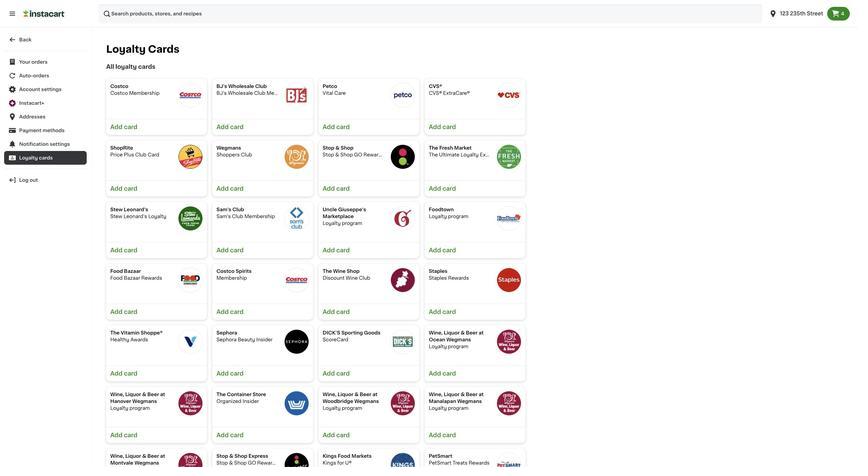 Task type: locate. For each thing, give the bounding box(es) containing it.
beer inside the wine, liquor & beer at woodbridge wegmans loyalty program
[[360, 392, 372, 397]]

add card up vitamin
[[110, 310, 137, 315]]

the
[[429, 146, 438, 150], [429, 153, 438, 157], [323, 269, 332, 274], [110, 331, 120, 336], [217, 392, 226, 397]]

loyalty cards link
[[4, 151, 87, 165]]

wine, inside wine, liquor & beer at manalapan wegmans loyalty program
[[429, 392, 443, 397]]

membership inside costco costco membership
[[129, 91, 160, 96]]

card up giuseppe's
[[336, 186, 350, 192]]

0 horizontal spatial wine
[[333, 269, 346, 274]]

0 vertical spatial bazaar
[[124, 269, 141, 274]]

liquor
[[444, 331, 460, 336], [125, 392, 141, 397], [338, 392, 354, 397], [444, 392, 460, 397], [125, 454, 141, 459]]

card up sporting at the bottom of page
[[336, 310, 350, 315]]

food
[[110, 269, 123, 274], [110, 276, 123, 281], [338, 454, 351, 459]]

card up sam's club sam's club membership
[[230, 186, 244, 192]]

0 vertical spatial bj's
[[217, 84, 227, 89]]

program inside wine, liquor & beer at manalapan wegmans loyalty program
[[448, 406, 469, 411]]

settings down methods
[[50, 142, 70, 147]]

wegmans inside wine, liquor & beer at hanover wegmans loyalty program
[[132, 399, 157, 404]]

sam's club image
[[285, 206, 309, 231]]

organized
[[217, 399, 242, 404]]

add for stop & shop stop & shop go rewards card
[[323, 186, 335, 192]]

add card for bj's wholesale club bj's wholesale club membership
[[217, 124, 244, 130]]

loyalty down hanover
[[110, 406, 128, 411]]

cards down loyalty cards
[[138, 64, 156, 70]]

at inside the wine, liquor & beer at woodbridge wegmans loyalty program
[[373, 392, 378, 397]]

add for shoprite price plus club card
[[110, 186, 123, 192]]

hanover
[[110, 399, 131, 404]]

notification
[[19, 142, 49, 147]]

at left wine, liquor & beer at ocean wegmans image
[[479, 331, 484, 336]]

petco
[[323, 84, 337, 89]]

add card for staples staples rewards
[[429, 310, 456, 315]]

2 stew from the top
[[110, 214, 122, 219]]

wegmans right ocean
[[447, 338, 471, 342]]

0 vertical spatial stew
[[110, 207, 123, 212]]

wine, inside the wine, liquor & beer at woodbridge wegmans loyalty program
[[323, 392, 337, 397]]

cards
[[138, 64, 156, 70], [39, 156, 53, 160]]

add card up uncle
[[323, 186, 350, 192]]

orders up auto-orders
[[31, 60, 48, 64]]

&
[[336, 146, 340, 150], [336, 153, 339, 157], [461, 331, 465, 336], [142, 392, 146, 397], [355, 392, 359, 397], [461, 392, 465, 397], [142, 454, 146, 459], [229, 454, 233, 459], [229, 461, 233, 466]]

petsmart
[[429, 454, 453, 459], [429, 461, 452, 466]]

beer for wine, liquor & beer at hanover wegmans
[[147, 392, 159, 397]]

dick's sporting goods scorecard
[[323, 331, 381, 342]]

vitamin
[[121, 331, 140, 336]]

loyalty inside wine, liquor & beer at ocean wegmans loyalty program
[[429, 345, 447, 349]]

bj's
[[217, 84, 227, 89], [217, 91, 227, 96]]

2 horizontal spatial card
[[386, 153, 397, 157]]

card for wine, liquor & beer at hanover wegmans loyalty program
[[124, 433, 137, 438]]

wegmans for wine, liquor & beer at manalapan wegmans
[[458, 399, 482, 404]]

1 vertical spatial orders
[[33, 73, 49, 78]]

stew leonard's image
[[178, 206, 203, 231]]

membership inside sam's club sam's club membership
[[245, 214, 275, 219]]

at for wine, liquor & beer at woodbridge wegmans
[[373, 392, 378, 397]]

card up manalapan
[[443, 371, 456, 377]]

4
[[842, 11, 845, 16]]

& inside the wine, liquor & beer at woodbridge wegmans loyalty program
[[355, 392, 359, 397]]

1 bj's from the top
[[217, 84, 227, 89]]

shoprite
[[110, 146, 133, 150]]

add card up ocean
[[429, 310, 456, 315]]

cvs® right petco image at top
[[429, 84, 443, 89]]

add card down organized
[[217, 433, 244, 438]]

add card for wine, liquor & beer at hanover wegmans loyalty program
[[110, 433, 137, 438]]

settings up instacart+ link
[[41, 87, 62, 92]]

0 vertical spatial settings
[[41, 87, 62, 92]]

wegmans inside wine, liquor & beer at montvale wegmans
[[135, 461, 159, 466]]

wegmans for wine, liquor & beer at woodbridge wegmans
[[355, 399, 379, 404]]

card up woodbridge
[[336, 371, 350, 377]]

add card for food bazaar food bazaar rewards
[[110, 310, 137, 315]]

wine, up manalapan
[[429, 392, 443, 397]]

1 vertical spatial bj's
[[217, 91, 227, 96]]

0 vertical spatial petsmart
[[429, 454, 453, 459]]

add for bj's wholesale club bj's wholesale club membership
[[217, 124, 229, 130]]

liquor up hanover
[[125, 392, 141, 397]]

add card up sam's club sam's club membership
[[217, 186, 244, 192]]

at inside wine, liquor & beer at manalapan wegmans loyalty program
[[479, 392, 484, 397]]

card up foodtown
[[443, 186, 456, 192]]

card up stew leonard's stew leonard's loyalty
[[124, 186, 137, 192]]

add card up dick's at bottom
[[323, 310, 350, 315]]

cards down notification settings link
[[39, 156, 53, 160]]

liquor up ocean
[[444, 331, 460, 336]]

payment methods link
[[4, 124, 87, 137]]

1 vertical spatial kings
[[323, 461, 336, 466]]

loyalty up loyalty
[[106, 44, 146, 54]]

wegmans inside wine, liquor & beer at manalapan wegmans loyalty program
[[458, 399, 482, 404]]

wegmans inside wine, liquor & beer at ocean wegmans loyalty program
[[447, 338, 471, 342]]

the for the fresh market the ultimate loyalty experience
[[429, 146, 438, 150]]

wine, up hanover
[[110, 392, 124, 397]]

card for bj's wholesale club bj's wholesale club membership
[[230, 124, 244, 130]]

card up the wine shop discount wine club
[[336, 248, 350, 253]]

shoprite price plus club card
[[110, 146, 159, 157]]

card up stop & shop stop & shop go rewards card
[[336, 124, 350, 130]]

add card button for dick's sporting goods scorecard
[[319, 366, 420, 382]]

wine, for wine, liquor & beer at ocean wegmans
[[429, 331, 443, 336]]

add card button for food bazaar food bazaar rewards
[[106, 304, 207, 320]]

healthy
[[110, 338, 129, 342]]

None search field
[[99, 4, 763, 23]]

add card up hanover
[[110, 371, 137, 377]]

0 vertical spatial costco
[[110, 84, 128, 89]]

liquor up montvale
[[125, 454, 141, 459]]

street
[[807, 11, 824, 16]]

add card up staples staples rewards
[[429, 248, 456, 253]]

2 vertical spatial food
[[338, 454, 351, 459]]

the wine shop image
[[391, 268, 415, 293]]

card for stop & shop stop & shop go rewards card
[[336, 186, 350, 192]]

program
[[448, 214, 469, 219], [342, 221, 362, 226], [448, 345, 469, 349], [130, 406, 150, 411], [342, 406, 362, 411], [448, 406, 469, 411]]

1 vertical spatial wholesale
[[228, 91, 253, 96]]

loyalty down marketplace
[[323, 221, 341, 226]]

loyalty down market
[[461, 153, 479, 157]]

add card up woodbridge
[[323, 371, 350, 377]]

liquor inside wine, liquor & beer at hanover wegmans loyalty program
[[125, 392, 141, 397]]

wine, up woodbridge
[[323, 392, 337, 397]]

235th
[[791, 11, 806, 16]]

liquor inside wine, liquor & beer at montvale wegmans
[[125, 454, 141, 459]]

costco spirits image
[[285, 268, 309, 293]]

wegmans right hanover
[[132, 399, 157, 404]]

add card up montvale
[[110, 433, 137, 438]]

log
[[19, 178, 28, 183]]

add card up the wine shop discount wine club
[[323, 248, 350, 253]]

1 vertical spatial sam's
[[217, 214, 231, 219]]

liquor inside wine, liquor & beer at ocean wegmans loyalty program
[[444, 331, 460, 336]]

at left wine, liquor & beer at hanover wegmans 'image'
[[160, 392, 165, 397]]

0 vertical spatial cvs®
[[429, 84, 443, 89]]

add card button for wine, liquor & beer at hanover wegmans loyalty program
[[106, 427, 207, 444]]

card up stop & shop express stop & shop go rewards card
[[230, 433, 244, 438]]

sporting
[[342, 331, 363, 336]]

the up healthy
[[110, 331, 120, 336]]

wine, up montvale
[[110, 454, 124, 459]]

go inside stop & shop express stop & shop go rewards card
[[248, 461, 256, 466]]

go inside stop & shop stop & shop go rewards card
[[354, 153, 363, 157]]

1 horizontal spatial go
[[354, 153, 363, 157]]

market
[[455, 146, 472, 150]]

at inside wine, liquor & beer at ocean wegmans loyalty program
[[479, 331, 484, 336]]

add for staples staples rewards
[[429, 310, 441, 315]]

wine, inside wine, liquor & beer at hanover wegmans loyalty program
[[110, 392, 124, 397]]

card up vitamin
[[124, 310, 137, 315]]

the for the container store organized insider
[[217, 392, 226, 397]]

auto-orders link
[[4, 69, 87, 83]]

1 vertical spatial insider
[[243, 399, 259, 404]]

kings left markets
[[323, 454, 337, 459]]

& inside wine, liquor & beer at manalapan wegmans loyalty program
[[461, 392, 465, 397]]

liquor up manalapan
[[444, 392, 460, 397]]

add card up shoprite
[[110, 124, 137, 130]]

the left fresh
[[429, 146, 438, 150]]

2 kings from the top
[[323, 461, 336, 466]]

program inside the wine, liquor & beer at woodbridge wegmans loyalty program
[[342, 406, 362, 411]]

the container store organized insider
[[217, 392, 266, 404]]

& inside wine, liquor & beer at hanover wegmans loyalty program
[[142, 392, 146, 397]]

add card for uncle giuseppe's marketplace loyalty program
[[323, 248, 350, 253]]

0 vertical spatial sephora
[[217, 331, 237, 336]]

add for sephora sephora beauty insider
[[217, 371, 229, 377]]

beer
[[466, 331, 478, 336], [147, 392, 159, 397], [360, 392, 372, 397], [466, 392, 478, 397], [147, 454, 159, 459]]

add card button for sephora sephora beauty insider
[[213, 366, 313, 382]]

1 vertical spatial sephora
[[217, 338, 237, 342]]

add card for wegmans shoppers club
[[217, 186, 244, 192]]

add card for petco vital care
[[323, 124, 350, 130]]

at left wine, liquor & beer at manalapan wegmans image
[[479, 392, 484, 397]]

wine up discount
[[333, 269, 346, 274]]

card up kings food markets kings for u®
[[336, 433, 350, 438]]

loyalty cards
[[19, 156, 53, 160]]

add card button for the wine shop discount wine club
[[319, 304, 420, 320]]

liquor for ocean
[[444, 331, 460, 336]]

card inside stop & shop stop & shop go rewards card
[[386, 153, 397, 157]]

stop & shop image
[[391, 145, 415, 169]]

card for shoprite price plus club card
[[124, 186, 137, 192]]

loyalty down foodtown
[[429, 214, 447, 219]]

wine right discount
[[346, 276, 358, 281]]

shop inside the wine shop discount wine club
[[347, 269, 360, 274]]

add card up container
[[217, 371, 244, 377]]

program inside foodtown loyalty program
[[448, 214, 469, 219]]

card up container
[[230, 371, 244, 377]]

add card up sephora sephora beauty insider
[[217, 310, 244, 315]]

loyalty
[[106, 44, 146, 54], [461, 153, 479, 157], [19, 156, 38, 160], [148, 214, 166, 219], [429, 214, 447, 219], [323, 221, 341, 226], [429, 345, 447, 349], [110, 406, 128, 411], [323, 406, 341, 411], [429, 406, 447, 411]]

awards
[[131, 338, 148, 342]]

marketplace
[[323, 214, 354, 219]]

card for cvs® cvs® extracare®
[[443, 124, 456, 130]]

1 vertical spatial staples
[[429, 276, 447, 281]]

0 vertical spatial go
[[354, 153, 363, 157]]

store
[[253, 392, 266, 397]]

1 petsmart from the top
[[429, 454, 453, 459]]

program inside wine, liquor & beer at ocean wegmans loyalty program
[[448, 345, 469, 349]]

liquor inside wine, liquor & beer at manalapan wegmans loyalty program
[[444, 392, 460, 397]]

liquor up woodbridge
[[338, 392, 354, 397]]

wine, inside wine, liquor & beer at ocean wegmans loyalty program
[[429, 331, 443, 336]]

shop for stop & shop stop & shop go rewards card
[[341, 146, 354, 150]]

the up organized
[[217, 392, 226, 397]]

add card button
[[106, 119, 207, 135], [213, 119, 313, 135], [319, 119, 420, 135], [425, 119, 526, 135], [106, 181, 207, 197], [213, 181, 313, 197], [319, 181, 420, 197], [425, 181, 526, 197], [106, 242, 207, 258], [213, 242, 313, 258], [319, 242, 420, 258], [425, 242, 526, 258], [106, 304, 207, 320], [213, 304, 313, 320], [319, 304, 420, 320], [425, 304, 526, 320], [106, 366, 207, 382], [213, 366, 313, 382], [319, 366, 420, 382], [425, 366, 526, 382], [106, 427, 207, 444], [213, 427, 313, 444], [319, 427, 420, 444], [425, 427, 526, 444]]

0 vertical spatial kings
[[323, 454, 337, 459]]

loyalty cards
[[106, 44, 180, 54]]

program inside uncle giuseppe's marketplace loyalty program
[[342, 221, 362, 226]]

add card button for shoprite price plus club card
[[106, 181, 207, 197]]

liquor for montvale
[[125, 454, 141, 459]]

costco
[[110, 84, 128, 89], [110, 91, 128, 96], [217, 269, 235, 274]]

shop
[[341, 146, 354, 150], [341, 153, 353, 157], [347, 269, 360, 274], [235, 454, 247, 459], [234, 461, 247, 466]]

1 vertical spatial cvs®
[[429, 91, 442, 96]]

beer inside wine, liquor & beer at manalapan wegmans loyalty program
[[466, 392, 478, 397]]

add for wine, liquor & beer at ocean wegmans loyalty program
[[429, 371, 441, 377]]

the up discount
[[323, 269, 332, 274]]

log out
[[19, 178, 38, 183]]

wine, for wine, liquor & beer at hanover wegmans
[[110, 392, 124, 397]]

card up wine, liquor & beer at ocean wegmans loyalty program
[[443, 310, 456, 315]]

add card
[[110, 124, 137, 130], [217, 124, 244, 130], [323, 124, 350, 130], [429, 124, 456, 130], [110, 186, 137, 192], [217, 186, 244, 192], [323, 186, 350, 192], [429, 186, 456, 192], [110, 248, 137, 253], [217, 248, 244, 253], [323, 248, 350, 253], [429, 248, 456, 253], [110, 310, 137, 315], [217, 310, 244, 315], [323, 310, 350, 315], [429, 310, 456, 315], [110, 371, 137, 377], [217, 371, 244, 377], [323, 371, 350, 377], [429, 371, 456, 377], [110, 433, 137, 438], [217, 433, 244, 438], [323, 433, 350, 438], [429, 433, 456, 438]]

your orders
[[19, 60, 48, 64]]

stop & shop stop & shop go rewards card
[[323, 146, 397, 157]]

card for petco vital care
[[336, 124, 350, 130]]

add card up stew leonard's stew leonard's loyalty
[[110, 186, 137, 192]]

add card for sephora sephora beauty insider
[[217, 371, 244, 377]]

bazaar
[[124, 269, 141, 274], [124, 276, 140, 281]]

card for staples staples rewards
[[443, 310, 456, 315]]

your
[[19, 60, 30, 64]]

add card up foodtown
[[429, 186, 456, 192]]

shop for stop & shop express stop & shop go rewards card
[[235, 454, 247, 459]]

1 vertical spatial petsmart
[[429, 461, 452, 466]]

wine
[[333, 269, 346, 274], [346, 276, 358, 281]]

at left wine, liquor & beer at montvale wegmans image
[[160, 454, 165, 459]]

beer inside wine, liquor & beer at hanover wegmans loyalty program
[[147, 392, 159, 397]]

card for dick's sporting goods scorecard
[[336, 371, 350, 377]]

insider inside sephora sephora beauty insider
[[256, 338, 273, 342]]

add card up kings food markets kings for u®
[[323, 433, 350, 438]]

1 horizontal spatial cards
[[138, 64, 156, 70]]

wegmans right montvale
[[135, 461, 159, 466]]

program for wine, liquor & beer at hanover wegmans loyalty program
[[130, 406, 150, 411]]

the inside the wine shop discount wine club
[[323, 269, 332, 274]]

4 button
[[828, 7, 850, 21]]

1 vertical spatial stew
[[110, 214, 122, 219]]

uncle
[[323, 207, 337, 212]]

card up fresh
[[443, 124, 456, 130]]

add card for shoprite price plus club card
[[110, 186, 137, 192]]

costco inside costco spirits membership
[[217, 269, 235, 274]]

card up food bazaar food bazaar rewards
[[124, 248, 137, 253]]

cvs® image
[[497, 83, 522, 108]]

loyalty down woodbridge
[[323, 406, 341, 411]]

the inside the vitamin shoppe® healthy awards
[[110, 331, 120, 336]]

liquor for hanover
[[125, 392, 141, 397]]

2 vertical spatial costco
[[217, 269, 235, 274]]

card up petsmart petsmart treats rewards
[[443, 433, 456, 438]]

rewards inside staples staples rewards
[[448, 276, 469, 281]]

1 vertical spatial cards
[[39, 156, 53, 160]]

add card button for stew leonard's stew leonard's loyalty
[[106, 242, 207, 258]]

card for wine, liquor & beer at manalapan wegmans loyalty program
[[443, 433, 456, 438]]

1 cvs® from the top
[[429, 84, 443, 89]]

kings left 'for'
[[323, 461, 336, 466]]

123 235th street
[[781, 11, 824, 16]]

add for wine, liquor & beer at manalapan wegmans loyalty program
[[429, 433, 441, 438]]

orders for your orders
[[31, 60, 48, 64]]

add card up fresh
[[429, 124, 456, 130]]

add card up food bazaar food bazaar rewards
[[110, 248, 137, 253]]

at inside wine, liquor & beer at hanover wegmans loyalty program
[[160, 392, 165, 397]]

rewards inside stop & shop express stop & shop go rewards card
[[257, 461, 278, 466]]

0 horizontal spatial go
[[248, 461, 256, 466]]

stop
[[323, 146, 335, 150], [323, 153, 334, 157], [217, 454, 228, 459], [217, 461, 228, 466]]

0 vertical spatial insider
[[256, 338, 273, 342]]

beer inside wine, liquor & beer at ocean wegmans loyalty program
[[466, 331, 478, 336]]

card for sephora sephora beauty insider
[[230, 371, 244, 377]]

food bazaar food bazaar rewards
[[110, 269, 162, 281]]

add card button for uncle giuseppe's marketplace loyalty program
[[319, 242, 420, 258]]

wegmans image
[[285, 145, 309, 169]]

liquor inside the wine, liquor & beer at woodbridge wegmans loyalty program
[[338, 392, 354, 397]]

insider down store
[[243, 399, 259, 404]]

scorecard
[[323, 338, 349, 342]]

card up shoprite
[[124, 124, 137, 130]]

program inside wine, liquor & beer at hanover wegmans loyalty program
[[130, 406, 150, 411]]

1 vertical spatial settings
[[50, 142, 70, 147]]

card up wine, liquor & beer at montvale wegmans
[[124, 433, 137, 438]]

loyalty down ocean
[[429, 345, 447, 349]]

leonard's
[[124, 207, 148, 212], [124, 214, 147, 219]]

card up staples staples rewards
[[443, 248, 456, 253]]

card for foodtown loyalty program
[[443, 248, 456, 253]]

wegmans right woodbridge
[[355, 399, 379, 404]]

1 horizontal spatial wine
[[346, 276, 358, 281]]

wine, liquor & beer at montvale wegmans image
[[178, 453, 203, 468]]

costco costco membership
[[110, 84, 160, 96]]

add card button for sam's club sam's club membership
[[213, 242, 313, 258]]

wine, up ocean
[[429, 331, 443, 336]]

card up sephora sephora beauty insider
[[230, 310, 244, 315]]

sephora sephora beauty insider
[[217, 331, 273, 342]]

at left wine, liquor & beer at woodbridge wegmans 'image'
[[373, 392, 378, 397]]

add card for costco costco membership
[[110, 124, 137, 130]]

wegmans shoppers club
[[217, 146, 252, 157]]

card for wine, liquor & beer at woodbridge wegmans loyalty program
[[336, 433, 350, 438]]

woodbridge
[[323, 399, 353, 404]]

card for sam's club sam's club membership
[[230, 248, 244, 253]]

wine, liquor & beer at manalapan wegmans loyalty program
[[429, 392, 484, 411]]

insider right beauty
[[256, 338, 273, 342]]

0 vertical spatial wine
[[333, 269, 346, 274]]

loyalty down notification
[[19, 156, 38, 160]]

the inside the container store organized insider
[[217, 392, 226, 397]]

at
[[479, 331, 484, 336], [160, 392, 165, 397], [373, 392, 378, 397], [479, 392, 484, 397], [160, 454, 165, 459]]

add card up costco spirits membership
[[217, 248, 244, 253]]

wholesale
[[228, 84, 254, 89], [228, 91, 253, 96]]

0 vertical spatial orders
[[31, 60, 48, 64]]

add for the fresh market the ultimate loyalty experience
[[429, 186, 441, 192]]

foodtown image
[[497, 206, 522, 231]]

sephora
[[217, 331, 237, 336], [217, 338, 237, 342]]

membership
[[129, 91, 160, 96], [267, 91, 297, 96], [245, 214, 275, 219], [217, 276, 247, 281]]

0 horizontal spatial card
[[148, 153, 159, 157]]

card up wine, liquor & beer at hanover wegmans loyalty program
[[124, 371, 137, 377]]

staples
[[429, 269, 448, 274], [429, 276, 447, 281]]

add for dick's sporting goods scorecard
[[323, 371, 335, 377]]

loyalty left stew leonard's image
[[148, 214, 166, 219]]

add card button for staples staples rewards
[[425, 304, 526, 320]]

card for the wine shop discount wine club
[[336, 310, 350, 315]]

loyalty down manalapan
[[429, 406, 447, 411]]

the vitamin shoppe® image
[[178, 330, 203, 354]]

wegmans right manalapan
[[458, 399, 482, 404]]

card
[[148, 153, 159, 157], [386, 153, 397, 157], [280, 461, 291, 466]]

card
[[124, 124, 137, 130], [230, 124, 244, 130], [336, 124, 350, 130], [443, 124, 456, 130], [124, 186, 137, 192], [230, 186, 244, 192], [336, 186, 350, 192], [443, 186, 456, 192], [124, 248, 137, 253], [230, 248, 244, 253], [336, 248, 350, 253], [443, 248, 456, 253], [124, 310, 137, 315], [230, 310, 244, 315], [336, 310, 350, 315], [443, 310, 456, 315], [124, 371, 137, 377], [230, 371, 244, 377], [336, 371, 350, 377], [443, 371, 456, 377], [124, 433, 137, 438], [230, 433, 244, 438], [336, 433, 350, 438], [443, 433, 456, 438]]

add card for wine, liquor & beer at ocean wegmans loyalty program
[[429, 371, 456, 377]]

ocean
[[429, 338, 446, 342]]

add for wine, liquor & beer at hanover wegmans loyalty program
[[110, 433, 123, 438]]

card for costco spirits membership
[[230, 310, 244, 315]]

cvs® left 'extracare®' at the right top of page
[[429, 91, 442, 96]]

wegmans up shoppers at top
[[217, 146, 241, 150]]

add card up wegmans shoppers club
[[217, 124, 244, 130]]

petco image
[[391, 83, 415, 108]]

add card for costco spirits membership
[[217, 310, 244, 315]]

0 vertical spatial cards
[[138, 64, 156, 70]]

add card up manalapan
[[429, 371, 456, 377]]

uncle giuseppe's marketplace image
[[391, 206, 415, 231]]

1 horizontal spatial card
[[280, 461, 291, 466]]

add card up petsmart petsmart treats rewards
[[429, 433, 456, 438]]

add card button for the vitamin shoppe® healthy awards
[[106, 366, 207, 382]]

spirits
[[236, 269, 252, 274]]

orders up account settings
[[33, 73, 49, 78]]

0 vertical spatial staples
[[429, 269, 448, 274]]

card up wegmans shoppers club
[[230, 124, 244, 130]]

orders for auto-orders
[[33, 73, 49, 78]]

beer for wine, liquor & beer at ocean wegmans
[[466, 331, 478, 336]]

club inside shoprite price plus club card
[[135, 153, 147, 157]]

card inside stop & shop express stop & shop go rewards card
[[280, 461, 291, 466]]

add for the container store organized insider
[[217, 433, 229, 438]]

add card button for stop & shop stop & shop go rewards card
[[319, 181, 420, 197]]

wegmans inside the wine, liquor & beer at woodbridge wegmans loyalty program
[[355, 399, 379, 404]]

membership inside costco spirits membership
[[217, 276, 247, 281]]

1 vertical spatial go
[[248, 461, 256, 466]]

card up spirits
[[230, 248, 244, 253]]

add card for cvs® cvs® extracare®
[[429, 124, 456, 130]]

addresses link
[[4, 110, 87, 124]]

add card up stop & shop stop & shop go rewards card
[[323, 124, 350, 130]]

0 vertical spatial sam's
[[217, 207, 231, 212]]



Task type: vqa. For each thing, say whether or not it's contained in the screenshot.


Task type: describe. For each thing, give the bounding box(es) containing it.
shoppe®
[[141, 331, 163, 336]]

sephora image
[[285, 330, 309, 354]]

account settings link
[[4, 83, 87, 96]]

rewards inside petsmart petsmart treats rewards
[[469, 461, 490, 466]]

discount
[[323, 276, 345, 281]]

petsmart petsmart treats rewards
[[429, 454, 490, 466]]

2 bj's from the top
[[217, 91, 227, 96]]

loyalty inside "the fresh market the ultimate loyalty experience"
[[461, 153, 479, 157]]

instacart logo image
[[23, 10, 64, 18]]

123
[[781, 11, 789, 16]]

the vitamin shoppe® healthy awards
[[110, 331, 163, 342]]

rewards inside food bazaar food bazaar rewards
[[141, 276, 162, 281]]

0 vertical spatial leonard's
[[124, 207, 148, 212]]

out
[[30, 178, 38, 183]]

add for the vitamin shoppe® healthy awards
[[110, 371, 123, 377]]

2 petsmart from the top
[[429, 461, 452, 466]]

2 staples from the top
[[429, 276, 447, 281]]

0 vertical spatial food
[[110, 269, 123, 274]]

beer for wine, liquor & beer at manalapan wegmans
[[466, 392, 478, 397]]

1 vertical spatial leonard's
[[124, 214, 147, 219]]

1 kings from the top
[[323, 454, 337, 459]]

1 sephora from the top
[[217, 331, 237, 336]]

123 235th street button
[[766, 4, 828, 23]]

add card button for costco spirits membership
[[213, 304, 313, 320]]

add card for the wine shop discount wine club
[[323, 310, 350, 315]]

liquor for manalapan
[[444, 392, 460, 397]]

the fresh market the ultimate loyalty experience
[[429, 146, 507, 157]]

wine, liquor & beer at manalapan wegmans image
[[497, 391, 522, 416]]

add card for the container store organized insider
[[217, 433, 244, 438]]

liquor for woodbridge
[[338, 392, 354, 397]]

account
[[19, 87, 40, 92]]

card for stew leonard's stew leonard's loyalty
[[124, 248, 137, 253]]

loyalty inside wine, liquor & beer at hanover wegmans loyalty program
[[110, 406, 128, 411]]

plus
[[124, 153, 134, 157]]

price
[[110, 153, 123, 157]]

payment
[[19, 128, 41, 133]]

at inside wine, liquor & beer at montvale wegmans
[[160, 454, 165, 459]]

notification settings link
[[4, 137, 87, 151]]

club inside wegmans shoppers club
[[241, 153, 252, 157]]

123 235th street button
[[770, 4, 824, 23]]

settings for account settings
[[41, 87, 62, 92]]

1 vertical spatial bazaar
[[124, 276, 140, 281]]

settings for notification settings
[[50, 142, 70, 147]]

add card for sam's club sam's club membership
[[217, 248, 244, 253]]

kings food markets image
[[391, 453, 415, 468]]

for
[[338, 461, 344, 466]]

add for sam's club sam's club membership
[[217, 248, 229, 253]]

card inside shoprite price plus club card
[[148, 153, 159, 157]]

loyalty
[[116, 64, 137, 70]]

add card button for wine, liquor & beer at woodbridge wegmans loyalty program
[[319, 427, 420, 444]]

costco for costco spirits membership
[[217, 269, 235, 274]]

kings food markets kings for u®
[[323, 454, 372, 466]]

bj's wholesale club image
[[285, 83, 309, 108]]

the fresh market image
[[497, 145, 522, 169]]

add card button for costco costco membership
[[106, 119, 207, 135]]

1 sam's from the top
[[217, 207, 231, 212]]

all
[[106, 64, 114, 70]]

log out link
[[4, 173, 87, 187]]

card for uncle giuseppe's marketplace loyalty program
[[336, 248, 350, 253]]

program for wine, liquor & beer at woodbridge wegmans loyalty program
[[342, 406, 362, 411]]

vital
[[323, 91, 333, 96]]

loyalty inside uncle giuseppe's marketplace loyalty program
[[323, 221, 341, 226]]

Search field
[[99, 4, 763, 23]]

sam's club sam's club membership
[[217, 207, 275, 219]]

foodtown loyalty program
[[429, 207, 469, 219]]

shoppers
[[217, 153, 240, 157]]

cards
[[148, 44, 180, 54]]

add for petco vital care
[[323, 124, 335, 130]]

loyalty inside foodtown loyalty program
[[429, 214, 447, 219]]

add card for wine, liquor & beer at woodbridge wegmans loyalty program
[[323, 433, 350, 438]]

manalapan
[[429, 399, 456, 404]]

stew leonard's stew leonard's loyalty
[[110, 207, 166, 219]]

container
[[227, 392, 252, 397]]

at for wine, liquor & beer at hanover wegmans
[[160, 392, 165, 397]]

food bazaar image
[[178, 268, 203, 293]]

u®
[[345, 461, 352, 466]]

rewards inside stop & shop stop & shop go rewards card
[[364, 153, 385, 157]]

add card button for petco vital care
[[319, 119, 420, 135]]

the container store image
[[285, 391, 309, 416]]

instacart+
[[19, 101, 44, 106]]

loyalty inside stew leonard's stew leonard's loyalty
[[148, 214, 166, 219]]

costco image
[[178, 83, 203, 108]]

back
[[19, 37, 32, 42]]

wine, liquor & beer at montvale wegmans
[[110, 454, 165, 466]]

at for wine, liquor & beer at ocean wegmans
[[479, 331, 484, 336]]

montvale
[[110, 461, 133, 466]]

foodtown
[[429, 207, 454, 212]]

add for the wine shop discount wine club
[[323, 310, 335, 315]]

add card button for bj's wholesale club bj's wholesale club membership
[[213, 119, 313, 135]]

card for wegmans shoppers club
[[230, 186, 244, 192]]

add for food bazaar food bazaar rewards
[[110, 310, 123, 315]]

dick's
[[323, 331, 341, 336]]

bj's wholesale club bj's wholesale club membership
[[217, 84, 297, 96]]

the wine shop discount wine club
[[323, 269, 371, 281]]

add for cvs® cvs® extracare®
[[429, 124, 441, 130]]

costco spirits membership
[[217, 269, 252, 281]]

food inside kings food markets kings for u®
[[338, 454, 351, 459]]

insider inside the container store organized insider
[[243, 399, 259, 404]]

card for food bazaar food bazaar rewards
[[124, 310, 137, 315]]

instacart+ link
[[4, 96, 87, 110]]

2 sam's from the top
[[217, 214, 231, 219]]

goods
[[364, 331, 381, 336]]

add card button for the container store organized insider
[[213, 427, 313, 444]]

club inside the wine shop discount wine club
[[359, 276, 371, 281]]

card for costco costco membership
[[124, 124, 137, 130]]

1 vertical spatial costco
[[110, 91, 128, 96]]

payment methods
[[19, 128, 65, 133]]

giuseppe's
[[338, 207, 366, 212]]

add card button for wegmans shoppers club
[[213, 181, 313, 197]]

add card for the vitamin shoppe® healthy awards
[[110, 371, 137, 377]]

2 sephora from the top
[[217, 338, 237, 342]]

& inside wine, liquor & beer at ocean wegmans loyalty program
[[461, 331, 465, 336]]

loyalty inside wine, liquor & beer at manalapan wegmans loyalty program
[[429, 406, 447, 411]]

wegmans for wine, liquor & beer at hanover wegmans
[[132, 399, 157, 404]]

care
[[335, 91, 346, 96]]

dick's sporting goods image
[[391, 330, 415, 354]]

wegmans for wine, liquor & beer at ocean wegmans
[[447, 338, 471, 342]]

wegmans inside wegmans shoppers club
[[217, 146, 241, 150]]

ultimate
[[439, 153, 460, 157]]

beer inside wine, liquor & beer at montvale wegmans
[[147, 454, 159, 459]]

add for wegmans shoppers club
[[217, 186, 229, 192]]

notification settings
[[19, 142, 70, 147]]

add for foodtown loyalty program
[[429, 248, 441, 253]]

beauty
[[238, 338, 255, 342]]

wine, liquor & beer at hanover wegmans image
[[178, 391, 203, 416]]

extracare®
[[444, 91, 470, 96]]

0 vertical spatial wholesale
[[228, 84, 254, 89]]

wine, liquor & beer at hanover wegmans loyalty program
[[110, 392, 165, 411]]

2 cvs® from the top
[[429, 91, 442, 96]]

wine, for wine, liquor & beer at woodbridge wegmans
[[323, 392, 337, 397]]

methods
[[43, 128, 65, 133]]

treats
[[453, 461, 468, 466]]

add for wine, liquor & beer at woodbridge wegmans loyalty program
[[323, 433, 335, 438]]

add card button for foodtown loyalty program
[[425, 242, 526, 258]]

1 staples from the top
[[429, 269, 448, 274]]

card for the container store organized insider
[[230, 433, 244, 438]]

wine, liquor & beer at ocean wegmans image
[[497, 330, 522, 354]]

staples image
[[497, 268, 522, 293]]

loyalty inside the wine, liquor & beer at woodbridge wegmans loyalty program
[[323, 406, 341, 411]]

the left ultimate
[[429, 153, 438, 157]]

beer for wine, liquor & beer at woodbridge wegmans
[[360, 392, 372, 397]]

petsmart image
[[497, 453, 522, 468]]

shoprite image
[[178, 145, 203, 169]]

auto-orders
[[19, 73, 49, 78]]

add card button for wine, liquor & beer at ocean wegmans loyalty program
[[425, 366, 526, 382]]

add for stew leonard's stew leonard's loyalty
[[110, 248, 123, 253]]

add for costco costco membership
[[110, 124, 123, 130]]

stop & shop express image
[[285, 453, 309, 468]]

back link
[[4, 33, 87, 47]]

experience
[[480, 153, 507, 157]]

wine, liquor & beer at ocean wegmans loyalty program
[[429, 331, 484, 349]]

1 stew from the top
[[110, 207, 123, 212]]

petco vital care
[[323, 84, 346, 96]]

wine, liquor & beer at woodbridge wegmans image
[[391, 391, 415, 416]]

all loyalty cards
[[106, 64, 156, 70]]

add for uncle giuseppe's marketplace loyalty program
[[323, 248, 335, 253]]

add card button for cvs® cvs® extracare®
[[425, 119, 526, 135]]

express
[[249, 454, 268, 459]]

add card for stop & shop stop & shop go rewards card
[[323, 186, 350, 192]]

add card for stew leonard's stew leonard's loyalty
[[110, 248, 137, 253]]

program for wine, liquor & beer at manalapan wegmans loyalty program
[[448, 406, 469, 411]]

your orders link
[[4, 55, 87, 69]]

card for the fresh market the ultimate loyalty experience
[[443, 186, 456, 192]]

card for wine, liquor & beer at ocean wegmans loyalty program
[[443, 371, 456, 377]]

uncle giuseppe's marketplace loyalty program
[[323, 207, 366, 226]]

account settings
[[19, 87, 62, 92]]

& inside wine, liquor & beer at montvale wegmans
[[142, 454, 146, 459]]

membership inside the bj's wholesale club bj's wholesale club membership
[[267, 91, 297, 96]]

add card for the fresh market the ultimate loyalty experience
[[429, 186, 456, 192]]

the for the wine shop discount wine club
[[323, 269, 332, 274]]

wine, for wine, liquor & beer at manalapan wegmans
[[429, 392, 443, 397]]

wine, liquor & beer at woodbridge wegmans loyalty program
[[323, 392, 379, 411]]

add card for foodtown loyalty program
[[429, 248, 456, 253]]

0 horizontal spatial cards
[[39, 156, 53, 160]]

1 vertical spatial food
[[110, 276, 123, 281]]

1 vertical spatial wine
[[346, 276, 358, 281]]

add card for dick's sporting goods scorecard
[[323, 371, 350, 377]]

shop for the wine shop discount wine club
[[347, 269, 360, 274]]

cvs® cvs® extracare®
[[429, 84, 470, 96]]

addresses
[[19, 114, 46, 119]]

wine, inside wine, liquor & beer at montvale wegmans
[[110, 454, 124, 459]]

stop & shop express stop & shop go rewards card
[[217, 454, 291, 466]]

card for the vitamin shoppe® healthy awards
[[124, 371, 137, 377]]

program for wine, liquor & beer at ocean wegmans loyalty program
[[448, 345, 469, 349]]

auto-
[[19, 73, 33, 78]]

add card for wine, liquor & beer at manalapan wegmans loyalty program
[[429, 433, 456, 438]]

markets
[[352, 454, 372, 459]]



